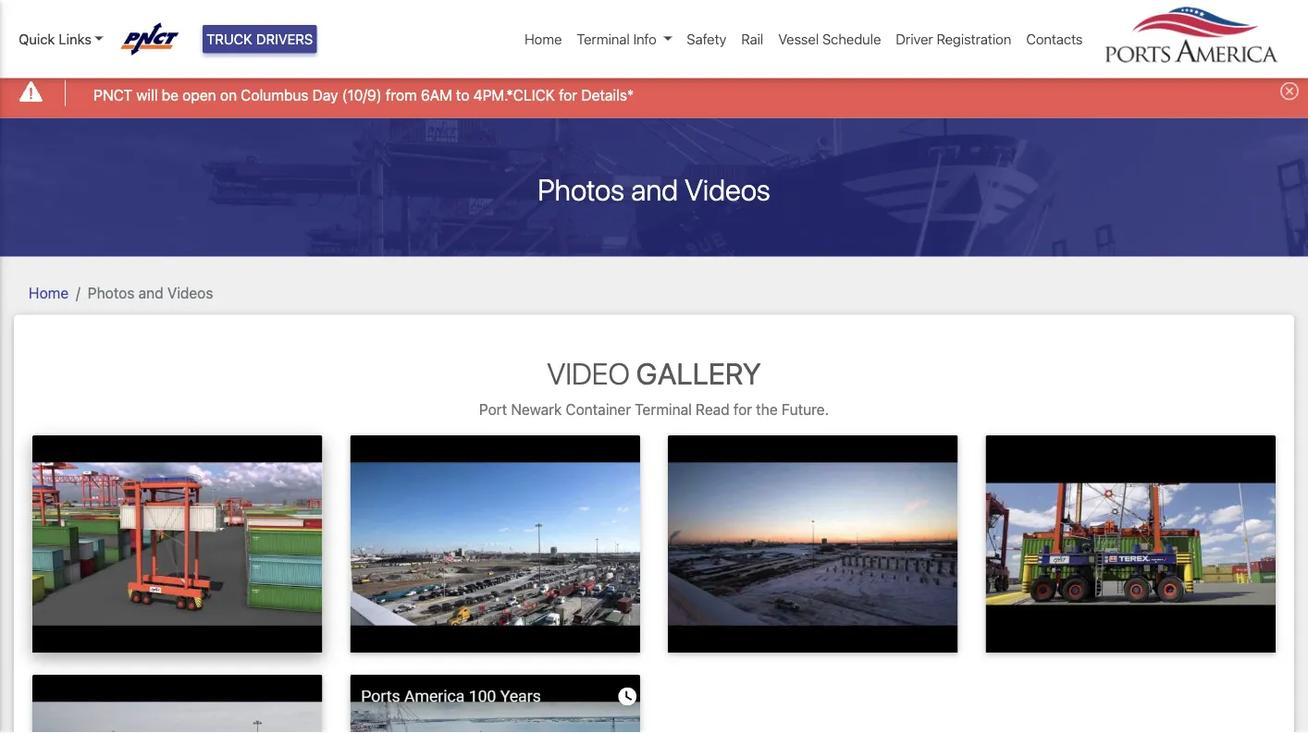 Task type: vqa. For each thing, say whether or not it's contained in the screenshot.
the leftmost terminal
yes



Task type: locate. For each thing, give the bounding box(es) containing it.
0 vertical spatial home
[[525, 31, 562, 47]]

open
[[182, 86, 216, 104]]

1 vertical spatial photos
[[88, 284, 134, 302]]

0 vertical spatial photos
[[538, 172, 624, 207]]

terminal
[[577, 31, 630, 47], [635, 401, 692, 419]]

driver registration link
[[888, 21, 1019, 57]]

1 horizontal spatial home
[[525, 31, 562, 47]]

links
[[59, 31, 91, 47]]

home
[[525, 31, 562, 47], [29, 284, 69, 302]]

0 horizontal spatial and
[[138, 284, 163, 302]]

video image
[[32, 436, 322, 653], [350, 436, 640, 653], [668, 436, 958, 653], [986, 436, 1276, 653], [32, 675, 322, 734], [350, 675, 640, 734]]

videos
[[685, 172, 770, 207], [167, 284, 213, 302]]

for
[[559, 86, 577, 104], [734, 401, 752, 419]]

photos
[[538, 172, 624, 207], [88, 284, 134, 302]]

driver
[[896, 31, 933, 47]]

0 vertical spatial terminal
[[577, 31, 630, 47]]

1 vertical spatial photos and videos
[[88, 284, 213, 302]]

1 vertical spatial and
[[138, 284, 163, 302]]

contacts
[[1026, 31, 1083, 47]]

0 vertical spatial videos
[[685, 172, 770, 207]]

1 vertical spatial home
[[29, 284, 69, 302]]

vessel schedule link
[[771, 21, 888, 57]]

(10/9)
[[342, 86, 382, 104]]

0 horizontal spatial for
[[559, 86, 577, 104]]

driver registration
[[896, 31, 1011, 47]]

quick links
[[19, 31, 91, 47]]

drivers
[[256, 31, 313, 47]]

video
[[547, 356, 630, 391]]

will
[[136, 86, 158, 104]]

1 vertical spatial for
[[734, 401, 752, 419]]

future.
[[782, 401, 829, 419]]

4pm.*click
[[473, 86, 555, 104]]

1 horizontal spatial home link
[[517, 21, 569, 57]]

0 horizontal spatial videos
[[167, 284, 213, 302]]

pnct
[[94, 86, 132, 104]]

terminal info link
[[569, 21, 679, 57]]

0 vertical spatial photos and videos
[[538, 172, 770, 207]]

home link
[[517, 21, 569, 57], [29, 284, 69, 302]]

rail
[[741, 31, 763, 47]]

and
[[631, 172, 678, 207], [138, 284, 163, 302]]

0 vertical spatial and
[[631, 172, 678, 207]]

0 vertical spatial home link
[[517, 21, 569, 57]]

1 horizontal spatial terminal
[[635, 401, 692, 419]]

video gallery
[[547, 356, 761, 391]]

vessel schedule
[[778, 31, 881, 47]]

photos and videos
[[538, 172, 770, 207], [88, 284, 213, 302]]

registration
[[937, 31, 1011, 47]]

columbus
[[241, 86, 309, 104]]

6am
[[421, 86, 452, 104]]

1 horizontal spatial photos
[[538, 172, 624, 207]]

info
[[633, 31, 657, 47]]

1 vertical spatial videos
[[167, 284, 213, 302]]

0 horizontal spatial home link
[[29, 284, 69, 302]]

for left "details*"
[[559, 86, 577, 104]]

1 vertical spatial home link
[[29, 284, 69, 302]]

vessel
[[778, 31, 819, 47]]

port
[[479, 401, 507, 419]]

1 horizontal spatial photos and videos
[[538, 172, 770, 207]]

terminal down "video gallery"
[[635, 401, 692, 419]]

terminal left info
[[577, 31, 630, 47]]

0 horizontal spatial terminal
[[577, 31, 630, 47]]

for left 'the'
[[734, 401, 752, 419]]

0 vertical spatial for
[[559, 86, 577, 104]]

safety
[[687, 31, 726, 47]]

1 horizontal spatial and
[[631, 172, 678, 207]]



Task type: describe. For each thing, give the bounding box(es) containing it.
on
[[220, 86, 237, 104]]

truck drivers
[[206, 31, 313, 47]]

details*
[[581, 86, 634, 104]]

rail link
[[734, 21, 771, 57]]

quick
[[19, 31, 55, 47]]

newark
[[511, 401, 562, 419]]

0 horizontal spatial photos and videos
[[88, 284, 213, 302]]

truck drivers link
[[203, 25, 317, 53]]

quick links link
[[19, 29, 103, 49]]

1 horizontal spatial for
[[734, 401, 752, 419]]

to
[[456, 86, 469, 104]]

read
[[696, 401, 730, 419]]

day
[[312, 86, 338, 104]]

pnct will be open on columbus day (10/9) from 6am to 4pm.*click for details*
[[94, 86, 634, 104]]

1 vertical spatial terminal
[[635, 401, 692, 419]]

safety link
[[679, 21, 734, 57]]

schedule
[[822, 31, 881, 47]]

0 horizontal spatial photos
[[88, 284, 134, 302]]

terminal info
[[577, 31, 657, 47]]

for inside alert
[[559, 86, 577, 104]]

container
[[566, 401, 631, 419]]

from
[[386, 86, 417, 104]]

close image
[[1280, 82, 1299, 100]]

0 horizontal spatial home
[[29, 284, 69, 302]]

contacts link
[[1019, 21, 1090, 57]]

gallery
[[636, 356, 761, 391]]

1 horizontal spatial videos
[[685, 172, 770, 207]]

be
[[162, 86, 179, 104]]

the
[[756, 401, 778, 419]]

truck
[[206, 31, 252, 47]]

pnct will be open on columbus day (10/9) from 6am to 4pm.*click for details* link
[[94, 84, 634, 106]]

pnct will be open on columbus day (10/9) from 6am to 4pm.*click for details* alert
[[0, 68, 1308, 118]]

port newark container terminal read for the future.
[[479, 401, 829, 419]]



